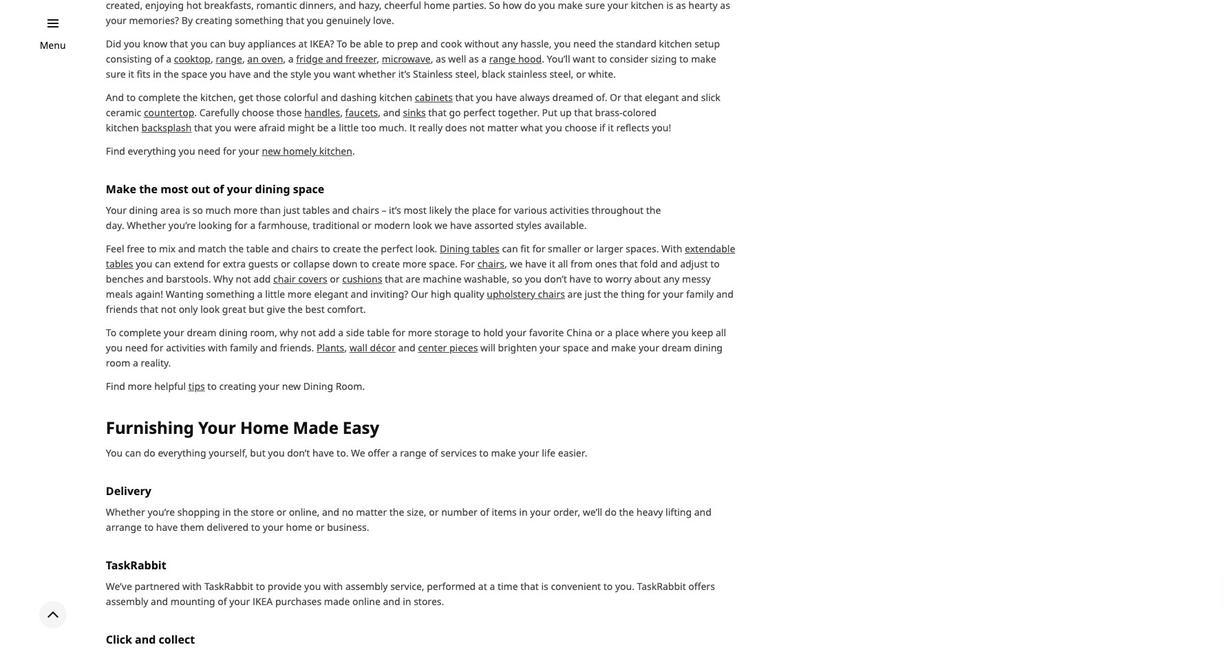 Task type: locate. For each thing, give the bounding box(es) containing it.
not up friends.
[[301, 326, 316, 340]]

range hood link
[[489, 53, 542, 66]]

family down messy
[[686, 288, 714, 301]]

is inside 'make the most out of your dining space your dining area is so much more than just tables and chairs – it's most likely the place for various activities throughout the day. whether you're looking for a farmhouse, traditional or modern look we have assorted styles available.'
[[183, 204, 190, 217]]

1 vertical spatial all
[[716, 326, 726, 340]]

1 horizontal spatial dream
[[662, 342, 692, 355]]

a left 'time'
[[490, 580, 495, 593]]

look inside are just the thing for your family and friends that not only look great but give the best comfort.
[[200, 303, 220, 316]]

1 vertical spatial not
[[161, 303, 176, 316]]

styles available.
[[516, 219, 587, 232]]

0 vertical spatial just
[[283, 204, 300, 217]]

of inside delivery whether you're shopping in the store or online, and no matter the size, or number of items in your order, we'll do the heavy lifting and arrange to have them delivered to your home or business.
[[480, 506, 489, 519]]

in right 'fits'
[[153, 68, 162, 81]]

0 vertical spatial can
[[210, 37, 226, 51]]

1 vertical spatial look
[[200, 303, 220, 316]]

be
[[350, 37, 361, 51], [317, 121, 329, 134]]

1 vertical spatial we
[[510, 258, 523, 271]]

1 horizontal spatial your
[[198, 417, 236, 439]]

for up the reality.
[[150, 342, 164, 355]]

taskrabbit right the you.
[[637, 580, 686, 593]]

space inside the will brighten your space and make your dream dining room a reality.
[[563, 342, 589, 355]]

tables inside 'make the most out of your dining space your dining area is so much more than just tables and chairs – it's most likely the place for various activities throughout the day. whether you're looking for a farmhouse, traditional or modern look we have assorted styles available.'
[[302, 204, 330, 217]]

make the most out of your dining space your dining area is so much more than just tables and chairs – it's most likely the place for various activities throughout the day. whether you're looking for a farmhouse, traditional or modern look we have assorted styles available.
[[106, 182, 661, 232]]

1 horizontal spatial it
[[549, 258, 555, 271]]

1 horizontal spatial dining
[[440, 243, 470, 256]]

1 vertical spatial is
[[541, 580, 549, 593]]

activities up styles available. on the top left
[[550, 204, 589, 217]]

something
[[206, 288, 255, 301]]

0 vertical spatial chairs
[[352, 204, 379, 217]]

you can do everything yourself, but you don't have to. we offer a range of services to make your life easier.
[[106, 447, 593, 460]]

those down and to complete the kitchen, get those colorful and dashing kitchen cabinets
[[277, 106, 302, 119]]

mix
[[159, 243, 176, 256]]

1 vertical spatial family
[[230, 342, 258, 355]]

1 horizontal spatial we
[[510, 258, 523, 271]]

life
[[542, 447, 556, 460]]

that inside taskrabbit we've partnered with taskrabbit to provide you with assembly service, performed at a time that is convenient to you. taskrabbit offers assembly and mounting of your ikea purchases made online and in stores.
[[521, 580, 539, 593]]

activities inside 'make the most out of your dining space your dining area is so much more than just tables and chairs – it's most likely the place for various activities throughout the day. whether you're looking for a farmhouse, traditional or modern look we have assorted styles available.'
[[550, 204, 589, 217]]

perfect down that you on the left top of page
[[463, 106, 496, 119]]

are inside are just the thing for your family and friends that not only look great but give the best comfort.
[[568, 288, 582, 301]]

0 horizontal spatial taskrabbit
[[106, 558, 166, 573]]

0 horizontal spatial space
[[181, 68, 207, 81]]

have inside . you'll want to consider sizing to make sure it fits in the space you have and the style you want whether it's stainless steel, black stainless steel, or white.
[[229, 68, 251, 81]]

1 horizontal spatial at
[[478, 580, 487, 593]]

assembly up online
[[346, 580, 388, 593]]

1 horizontal spatial any
[[664, 273, 680, 286]]

0 horizontal spatial is
[[183, 204, 190, 217]]

0 vertical spatial be
[[350, 37, 361, 51]]

,
[[211, 53, 213, 66], [242, 53, 245, 66], [283, 53, 286, 66], [377, 53, 379, 66], [340, 106, 343, 119], [378, 106, 381, 119], [505, 258, 507, 271], [344, 342, 347, 355]]

to inside did you know that you can buy appliances at ikea? to be able to prep and cook without any hassle, you need the standard kitchen setup consisting of a
[[386, 37, 395, 51]]

, up much.
[[378, 106, 381, 119]]

offer
[[368, 447, 390, 460]]

for inside are just the thing for your family and friends that not only look great but give the best comfort.
[[648, 288, 661, 301]]

and up traditional
[[332, 204, 350, 217]]

0 vertical spatial any
[[502, 37, 518, 51]]

do inside delivery whether you're shopping in the store or online, and no matter the size, or number of items in your order, we'll do the heavy lifting and arrange to have them delivered to your home or business.
[[605, 506, 617, 519]]

0 horizontal spatial at
[[299, 37, 307, 51]]

your left life
[[519, 447, 539, 460]]

1 vertical spatial can
[[502, 243, 518, 256]]

the inside did you know that you can buy appliances at ikea? to be able to prep and cook without any hassle, you need the standard kitchen setup consisting of a
[[599, 37, 614, 51]]

did
[[106, 37, 121, 51]]

dining inside the will brighten your space and make your dream dining room a reality.
[[694, 342, 723, 355]]

to up cushions link
[[360, 258, 369, 271]]

kitchen
[[659, 37, 692, 51], [379, 91, 412, 104], [106, 121, 139, 134], [319, 145, 352, 158]]

just up farmhouse,
[[283, 204, 300, 217]]

slick
[[701, 91, 721, 104]]

or inside 'make the most out of your dining space your dining area is so much more than just tables and chairs – it's most likely the place for various activities throughout the day. whether you're looking for a farmhouse, traditional or modern look we have assorted styles available.'
[[362, 219, 372, 232]]

range up black
[[489, 53, 516, 66]]

0 horizontal spatial need
[[125, 342, 148, 355]]

can inside did you know that you can buy appliances at ikea? to be able to prep and cook without any hassle, you need the standard kitchen setup consisting of a
[[210, 37, 226, 51]]

the left most
[[139, 182, 158, 197]]

sure
[[106, 68, 126, 81]]

you inside taskrabbit we've partnered with taskrabbit to provide you with assembly service, performed at a time that is convenient to you. taskrabbit offers assembly and mounting of your ikea purchases made online and in stores.
[[304, 580, 321, 593]]

make down "setup"
[[691, 53, 716, 66]]

complete up countertop
[[138, 91, 181, 104]]

of right mounting
[[218, 595, 227, 609]]

great
[[222, 303, 246, 316]]

again! wanting
[[135, 288, 204, 301]]

0 vertical spatial activities
[[550, 204, 589, 217]]

your
[[106, 204, 127, 217], [198, 417, 236, 439]]

1 horizontal spatial make
[[691, 53, 716, 66]]

0 horizontal spatial dining
[[129, 204, 158, 217]]

1 horizontal spatial family
[[686, 288, 714, 301]]

want
[[573, 53, 595, 66], [333, 68, 356, 81]]

and down extendable
[[717, 288, 734, 301]]

create up down
[[333, 243, 361, 256]]

pieces
[[450, 342, 478, 355]]

1 horizontal spatial chairs
[[478, 258, 505, 271]]

and make
[[592, 342, 636, 355]]

a
[[166, 53, 171, 66], [288, 53, 294, 66], [481, 53, 487, 66], [331, 121, 336, 134], [250, 219, 256, 232], [257, 288, 263, 301], [607, 326, 613, 340], [133, 357, 138, 370], [392, 447, 398, 460], [490, 580, 495, 593]]

all inside , we have it all from ones that fold and adjust to benches and barstools. why not add
[[558, 258, 568, 271]]

you left don't
[[268, 447, 285, 460]]

1 horizontal spatial not
[[236, 273, 251, 286]]

can up chairs link
[[502, 243, 518, 256]]

make
[[691, 53, 716, 66], [491, 447, 516, 460]]

0 horizontal spatial dream
[[187, 326, 216, 340]]

2 vertical spatial tables
[[106, 258, 133, 271]]

0 horizontal spatial perfect
[[381, 243, 413, 256]]

able
[[364, 37, 383, 51]]

0 vertical spatial .
[[194, 106, 197, 119]]

to right sizing
[[680, 53, 689, 66]]

0 vertical spatial need
[[574, 37, 596, 51]]

0 vertical spatial perfect
[[463, 106, 496, 119]]

the up countertop
[[183, 91, 198, 104]]

everything down furnishing
[[158, 447, 206, 460]]

for down about at the top
[[648, 288, 661, 301]]

with inside to complete your dream dining room, why not add a side table for more storage to hold your favorite china or a place where you keep all you need for activities with family and friends.
[[208, 342, 227, 355]]

have assorted
[[450, 219, 514, 232]]

2 horizontal spatial dining
[[694, 342, 723, 355]]

1 vertical spatial dining
[[219, 326, 248, 340]]

it inside . you'll want to consider sizing to make sure it fits in the space you have and the style you want whether it's stainless steel, black stainless steel, or white.
[[128, 68, 134, 81]]

0 horizontal spatial any
[[502, 37, 518, 51]]

0 horizontal spatial be
[[317, 121, 329, 134]]

1 vertical spatial little
[[265, 288, 285, 301]]

thing
[[621, 288, 645, 301]]

upholstery chairs
[[487, 288, 565, 301]]

range right offer
[[400, 447, 427, 460]]

we right chairs link
[[510, 258, 523, 271]]

space down cooktop
[[181, 68, 207, 81]]

0 horizontal spatial make
[[491, 447, 516, 460]]

everything
[[128, 145, 176, 158], [158, 447, 206, 460]]

0 horizontal spatial .
[[194, 106, 197, 119]]

0 horizontal spatial activities
[[166, 342, 205, 355]]

with
[[208, 342, 227, 355], [182, 580, 202, 593], [324, 580, 343, 593]]

a down know
[[166, 53, 171, 66]]

at inside taskrabbit we've partnered with taskrabbit to provide you with assembly service, performed at a time that is convenient to you. taskrabbit offers assembly and mounting of your ikea purchases made online and in stores.
[[478, 580, 487, 593]]

are down the you don't have
[[568, 288, 582, 301]]

taskrabbit up we've
[[106, 558, 166, 573]]

décor
[[370, 342, 396, 355]]

0 vertical spatial but
[[249, 303, 264, 316]]

you left "keep"
[[672, 326, 689, 340]]

to
[[106, 326, 116, 340]]

be up cooktop , range , an oven , a fridge and freezer , microwave , as well as a range hood
[[350, 37, 361, 51]]

to right and
[[126, 91, 136, 104]]

more inside 'make the most out of your dining space your dining area is so much more than just tables and chairs – it's most likely the place for various activities throughout the day. whether you're looking for a farmhouse, traditional or modern look we have assorted styles available.'
[[234, 204, 258, 217]]

any up the range hood link
[[502, 37, 518, 51]]

activities inside to complete your dream dining room, why not add a side table for more storage to hold your favorite china or a place where you keep all you need for activities with family and friends.
[[166, 342, 205, 355]]

2 vertical spatial need
[[125, 342, 148, 355]]

chair covers link
[[273, 273, 327, 286]]

not inside to complete your dream dining room, why not add a side table for more storage to hold your favorite china or a place where you keep all you need for activities with family and friends.
[[301, 326, 316, 340]]

1 horizontal spatial activities
[[550, 204, 589, 217]]

can
[[210, 37, 226, 51], [502, 243, 518, 256], [125, 447, 141, 460]]

dining left "room."
[[303, 380, 333, 393]]

that inside are just the thing for your family and friends that not only look great but give the best comfort.
[[140, 303, 158, 316]]

1 vertical spatial create
[[372, 258, 400, 271]]

purchases
[[275, 595, 322, 609]]

range link
[[216, 53, 242, 66]]

menu button
[[40, 38, 66, 53]]

0 horizontal spatial dining
[[303, 380, 333, 393]]

your left the order,
[[530, 506, 551, 519]]

your down make
[[106, 204, 127, 217]]

0 horizontal spatial chairs
[[352, 204, 379, 217]]

1 horizontal spatial space
[[563, 342, 589, 355]]

is left 'convenient'
[[541, 580, 549, 593]]

but
[[249, 303, 264, 316], [250, 447, 266, 460]]

down
[[332, 258, 358, 271]]

and up , as
[[421, 37, 438, 51]]

, left range "link"
[[211, 53, 213, 66]]

helpful
[[154, 380, 186, 393]]

look down likely
[[413, 219, 432, 232]]

everything down backsplash link
[[128, 145, 176, 158]]

provide
[[268, 580, 302, 593]]

0 horizontal spatial not
[[161, 303, 176, 316]]

you up consisting
[[124, 37, 141, 51]]

1 horizontal spatial with
[[208, 342, 227, 355]]

1 horizontal spatial steel,
[[550, 68, 574, 81]]

1 vertical spatial make
[[491, 447, 516, 460]]

colorful
[[284, 91, 318, 104]]

fits
[[137, 68, 151, 81]]

any inside did you know that you can buy appliances at ikea? to be able to prep and cook without any hassle, you need the standard kitchen setup consisting of a
[[502, 37, 518, 51]]

0 horizontal spatial create
[[333, 243, 361, 256]]

assembly
[[346, 580, 388, 593], [106, 595, 148, 609]]

a up "and make"
[[607, 326, 613, 340]]

and up extend
[[178, 243, 195, 256]]

2 horizontal spatial range
[[489, 53, 516, 66]]

1 horizontal spatial is
[[541, 580, 549, 593]]

is left so
[[183, 204, 190, 217]]

but inside are just the thing for your family and friends that not only look great but give the best comfort.
[[249, 303, 264, 316]]

place
[[615, 326, 639, 340]]

0 horizontal spatial all
[[558, 258, 568, 271]]

0 horizontal spatial want
[[333, 68, 356, 81]]

little
[[339, 121, 359, 134], [265, 288, 285, 301]]

0 vertical spatial at
[[299, 37, 307, 51]]

extra
[[223, 258, 246, 271]]

that inside that you have always dreamed of. or that elegant and slick ceramic
[[624, 91, 642, 104]]

or left modern
[[362, 219, 372, 232]]

center pieces link
[[418, 342, 478, 355]]

of inside 'make the most out of your dining space your dining area is so much more than just tables and chairs – it's most likely the place for various activities throughout the day. whether you're looking for a farmhouse, traditional or modern look we have assorted styles available.'
[[213, 182, 224, 197]]

need inside did you know that you can buy appliances at ikea? to be able to prep and cook without any hassle, you need the standard kitchen setup consisting of a
[[574, 37, 596, 51]]

1 horizontal spatial are
[[568, 288, 582, 301]]

fold
[[640, 258, 658, 271]]

you can
[[136, 258, 171, 271]]

that up colored
[[624, 91, 642, 104]]

a inside taskrabbit we've partnered with taskrabbit to provide you with assembly service, performed at a time that is convenient to you. taskrabbit offers assembly and mounting of your ikea purchases made online and in stores.
[[490, 580, 495, 593]]

the down cooktop
[[164, 68, 179, 81]]

stores.
[[414, 595, 444, 609]]

at left 'time'
[[478, 580, 487, 593]]

for up extra
[[235, 219, 248, 232]]

up
[[560, 106, 572, 119]]

inviting?
[[371, 288, 409, 301]]

and inside did you know that you can buy appliances at ikea? to be able to prep and cook without any hassle, you need the standard kitchen setup consisting of a
[[421, 37, 438, 51]]

0 horizontal spatial table
[[246, 243, 269, 256]]

get
[[239, 91, 253, 104]]

2 vertical spatial more
[[288, 288, 312, 301]]

sizing
[[651, 53, 677, 66]]

partnered
[[135, 580, 180, 593]]

1 horizontal spatial be
[[350, 37, 361, 51]]

0 vertical spatial more
[[234, 204, 258, 217]]

tables up traditional
[[302, 204, 330, 217]]

do down furnishing
[[144, 447, 155, 460]]

need inside to complete your dream dining room, why not add a side table for more storage to hold your favorite china or a place where you keep all you need for activities with family and friends.
[[125, 342, 148, 355]]

and right 'décor'
[[398, 342, 416, 355]]

1 horizontal spatial want
[[573, 53, 595, 66]]

dashing
[[341, 91, 377, 104]]

messy
[[682, 273, 711, 286]]

your
[[239, 145, 259, 158], [227, 182, 252, 197], [663, 288, 684, 301], [164, 326, 184, 340], [506, 326, 527, 340], [540, 342, 561, 355], [639, 342, 660, 355], [519, 447, 539, 460], [530, 506, 551, 519], [263, 521, 284, 534], [229, 595, 250, 609]]

collect
[[159, 633, 195, 648]]

family down room, why
[[230, 342, 258, 355]]

activities
[[550, 204, 589, 217], [166, 342, 205, 355]]

1 vertical spatial space
[[563, 342, 589, 355]]

with up mounting
[[182, 580, 202, 593]]

and right "lifting"
[[694, 506, 712, 519]]

most
[[161, 182, 188, 197]]

and inside that you have always dreamed of. or that elegant and slick ceramic
[[682, 91, 699, 104]]

but left give
[[249, 303, 264, 316]]

2 horizontal spatial tables
[[472, 243, 500, 256]]

to right 'services'
[[479, 447, 489, 460]]

convenient
[[551, 580, 601, 593]]

items
[[492, 506, 517, 519]]

1 horizontal spatial table
[[367, 326, 390, 340]]

have up the you don't have
[[525, 258, 547, 271]]

and inside to complete your dream dining room, why not add a side table for more storage to hold your favorite china or a place where you keep all you need for activities with family and friends.
[[260, 342, 277, 355]]

that up worry
[[620, 258, 638, 271]]

0 vertical spatial want
[[573, 53, 595, 66]]

extendable tables
[[106, 243, 735, 271]]

hood
[[518, 53, 542, 66]]

2 vertical spatial not
[[301, 326, 316, 340]]

0 horizontal spatial steel,
[[455, 68, 479, 81]]

but down home
[[250, 447, 266, 460]]

and inside 'make the most out of your dining space your dining area is so much more than just tables and chairs – it's most likely the place for various activities throughout the day. whether you're looking for a farmhouse, traditional or modern look we have assorted styles available.'
[[332, 204, 350, 217]]

choose
[[242, 106, 274, 119]]

0 horizontal spatial assembly
[[106, 595, 148, 609]]

new homely kitchen link
[[262, 145, 352, 158]]

that up inviting?
[[385, 273, 403, 286]]

be down handles
[[317, 121, 329, 134]]

to down extendable
[[711, 258, 720, 271]]

to.
[[337, 447, 349, 460]]

any inside that are machine washable, so you don't have to worry about any messy meals again! wanting something a little more elegant and inviting? our high quality
[[664, 273, 680, 286]]

2 vertical spatial can
[[125, 447, 141, 460]]

that inside did you know that you can buy appliances at ikea? to be able to prep and cook without any hassle, you need the standard kitchen setup consisting of a
[[170, 37, 188, 51]]

need up out
[[198, 145, 221, 158]]

have down you're
[[156, 521, 178, 534]]

want down fridge and freezer link
[[333, 68, 356, 81]]

2 vertical spatial dining
[[694, 342, 723, 355]]

a inside to complete your dream dining room, why not add a side table for more storage to hold your favorite china or a place where you keep all you need for activities with family and friends.
[[607, 326, 613, 340]]

family
[[686, 288, 714, 301], [230, 342, 258, 355]]

homely
[[283, 145, 317, 158]]

center
[[418, 342, 447, 355]]

1 vertical spatial are
[[568, 288, 582, 301]]

we
[[351, 447, 365, 460]]

0 vertical spatial do
[[144, 447, 155, 460]]

0 horizontal spatial more
[[234, 204, 258, 217]]

of down know
[[154, 53, 164, 66]]

that down again! wanting
[[140, 303, 158, 316]]

did you know that you can buy appliances at ikea? to be able to prep and cook without any hassle, you need the standard kitchen setup consisting of a
[[106, 37, 720, 66]]

do
[[144, 447, 155, 460], [605, 506, 617, 519]]

dining down great at the left top of page
[[219, 326, 248, 340]]

to right able
[[386, 37, 395, 51]]

room
[[106, 357, 130, 370]]

your up "much" at the top of the page
[[227, 182, 252, 197]]

1 horizontal spatial more
[[288, 288, 312, 301]]

1 vertical spatial tables
[[472, 243, 500, 256]]

is
[[183, 204, 190, 217], [541, 580, 549, 593]]

1 horizontal spatial .
[[352, 145, 355, 158]]

or right store
[[277, 506, 286, 519]]

0 horizontal spatial tables
[[106, 258, 133, 271]]

1 vertical spatial table
[[367, 326, 390, 340]]

1 steel, from the left
[[455, 68, 479, 81]]

at inside did you know that you can buy appliances at ikea? to be able to prep and cook without any hassle, you need the standard kitchen setup consisting of a
[[299, 37, 307, 51]]

dream inside the will brighten your space and make your dream dining room a reality.
[[662, 342, 692, 355]]

cooktop link
[[174, 53, 211, 66]]

, up upholstery chairs link
[[505, 258, 507, 271]]

activities for dining space
[[550, 204, 589, 217]]

.
[[194, 106, 197, 119], [352, 145, 355, 158]]

the inside . you'll want to consider sizing to make sure it fits in the space you have and the style you want whether it's stainless steel, black stainless steel, or white.
[[164, 68, 179, 81]]

countertop link
[[144, 106, 194, 119]]

dining
[[129, 204, 158, 217], [219, 326, 248, 340], [694, 342, 723, 355]]



Task type: vqa. For each thing, say whether or not it's contained in the screenshot.


Task type: describe. For each thing, give the bounding box(es) containing it.
it inside , we have it all from ones that fold and adjust to benches and barstools. why not add
[[549, 258, 555, 271]]

be inside did you know that you can buy appliances at ikea? to be able to prep and cook without any hassle, you need the standard kitchen setup consisting of a
[[350, 37, 361, 51]]

for left the various
[[498, 204, 512, 217]]

cabinets
[[415, 91, 453, 104]]

business.
[[327, 521, 369, 534]]

dining space
[[255, 182, 324, 197]]

an oven link
[[247, 53, 283, 66]]

dream inside to complete your dream dining room, why not add a side table for more storage to hold your favorite china or a place where you keep all you need for activities with family and friends.
[[187, 326, 216, 340]]

that are machine washable, so you don't have to worry about any messy meals again! wanting something a little more elegant and inviting? our high quality
[[106, 273, 711, 301]]

a inside that are machine washable, so you don't have to worry about any messy meals again! wanting something a little more elegant and inviting? our high quality
[[257, 288, 263, 301]]

setup
[[695, 37, 720, 51]]

your down where
[[639, 342, 660, 355]]

in right items
[[519, 506, 528, 519]]

2 horizontal spatial more
[[403, 258, 427, 271]]

0 horizontal spatial do
[[144, 447, 155, 460]]

1 vertical spatial want
[[333, 68, 356, 81]]

1 horizontal spatial little
[[339, 121, 359, 134]]

a right as
[[481, 53, 487, 66]]

, left an
[[242, 53, 245, 66]]

friends
[[106, 303, 138, 316]]

menu
[[40, 39, 66, 52]]

and up much.
[[383, 106, 401, 119]]

that inside that are machine washable, so you don't have to worry about any messy meals again! wanting something a little more elegant and inviting? our high quality
[[385, 273, 403, 286]]

and up handles
[[321, 91, 338, 104]]

don't
[[287, 447, 310, 460]]

– it's most
[[382, 204, 427, 217]]

we'll
[[583, 506, 603, 519]]

ikea
[[253, 595, 273, 609]]

have left to. at left
[[313, 447, 334, 460]]

carefully
[[199, 106, 239, 119]]

1 vertical spatial need
[[198, 145, 221, 158]]

appliances
[[248, 37, 296, 51]]

perfect inside that go perfect together. put up that brass-colored kitchen
[[463, 106, 496, 119]]

throughout
[[592, 204, 644, 217]]

chairs inside 'make the most out of your dining space your dining area is so much more than just tables and chairs – it's most likely the place for various activities throughout the day. whether you're looking for a farmhouse, traditional or modern look we have assorted styles available.'
[[352, 204, 379, 217]]

we inside 'make the most out of your dining space your dining area is so much more than just tables and chairs – it's most likely the place for various activities throughout the day. whether you're looking for a farmhouse, traditional or modern look we have assorted styles available.'
[[435, 219, 448, 232]]

and down partnered
[[151, 595, 168, 609]]

make
[[106, 182, 136, 197]]

barstools. why
[[166, 273, 233, 286]]

find more helpful tips to creating your new dining room.
[[106, 380, 370, 393]]

0 vertical spatial those
[[256, 91, 281, 104]]

kitchen inside that go perfect together. put up that brass-colored kitchen
[[106, 121, 139, 134]]

plants
[[317, 342, 344, 355]]

to right tips at the bottom left
[[207, 380, 217, 393]]

you down fridge on the left of page
[[314, 68, 331, 81]]

to complete your dream dining room, why not add a side table for more storage to hold your favorite china or a place where you keep all you need for activities with family and friends.
[[106, 326, 726, 355]]

you can extend for extra guests or collapse down to create more space. for chairs
[[133, 258, 505, 271]]

space inside . you'll want to consider sizing to make sure it fits in the space you have and the style you want whether it's stainless steel, black stainless steel, or white.
[[181, 68, 207, 81]]

a inside the will brighten your space and make your dream dining room a reality.
[[133, 357, 138, 370]]

you.
[[615, 580, 635, 593]]

will
[[481, 342, 496, 355]]

you down backsplash
[[179, 145, 195, 158]]

that inside , we have it all from ones that fold and adjust to benches and barstools. why not add
[[620, 258, 638, 271]]

that right up
[[574, 106, 593, 119]]

1 vertical spatial be
[[317, 121, 329, 134]]

, left the wall
[[344, 342, 347, 355]]

brighten
[[498, 342, 537, 355]]

upholstery chairs link
[[487, 288, 565, 301]]

look inside 'make the most out of your dining space your dining area is so much more than just tables and chairs – it's most likely the place for various activities throughout the day. whether you're looking for a farmhouse, traditional or modern look we have assorted styles available.'
[[413, 219, 432, 232]]

to left the you.
[[604, 580, 613, 593]]

in up delivered
[[223, 506, 231, 519]]

you down the carefully
[[215, 121, 232, 134]]

we've
[[106, 580, 132, 593]]

fridge
[[296, 53, 323, 66]]

that down the carefully
[[194, 121, 212, 134]]

your new
[[259, 380, 301, 393]]

you up cooktop
[[191, 37, 207, 51]]

0 horizontal spatial with
[[182, 580, 202, 593]]

1 vertical spatial chairs
[[478, 258, 505, 271]]

have inside , we have it all from ones that fold and adjust to benches and barstools. why not add
[[525, 258, 547, 271]]

of inside taskrabbit we've partnered with taskrabbit to provide you with assembly service, performed at a time that is convenient to you. taskrabbit offers assembly and mounting of your ikea purchases made online and in stores.
[[218, 595, 227, 609]]

dining inside to complete your dream dining room, why not add a side table for more storage to hold your favorite china or a place where you keep all you need for activities with family and friends.
[[219, 326, 248, 340]]

to inside that are machine washable, so you don't have to worry about any messy meals again! wanting something a little more elegant and inviting? our high quality
[[594, 273, 603, 286]]

1 vertical spatial .
[[352, 145, 355, 158]]

home
[[286, 521, 312, 534]]

the up extra
[[229, 243, 244, 256]]

easier.
[[558, 447, 588, 460]]

family inside are just the thing for your family and friends that not only look great but give the best comfort.
[[686, 288, 714, 301]]

to inside , we have it all from ones that fold and adjust to benches and barstools. why not add
[[711, 258, 720, 271]]

0 vertical spatial create
[[333, 243, 361, 256]]

an
[[247, 53, 259, 66]]

0 vertical spatial everything
[[128, 145, 176, 158]]

of inside did you know that you can buy appliances at ikea? to be able to prep and cook without any hassle, you need the standard kitchen setup consisting of a
[[154, 53, 164, 66]]

elegant
[[645, 91, 679, 104]]

as
[[469, 53, 479, 66]]

whether
[[358, 68, 396, 81]]

your inside 'make the most out of your dining space your dining area is so much more than just tables and chairs – it's most likely the place for various activities throughout the day. whether you're looking for a farmhouse, traditional or modern look we have assorted styles available.'
[[106, 204, 127, 217]]

delivery
[[106, 484, 151, 499]]

is inside taskrabbit we've partnered with taskrabbit to provide you with assembly service, performed at a time that is convenient to you. taskrabbit offers assembly and mounting of your ikea purchases made online and in stores.
[[541, 580, 549, 593]]

that go perfect together. put up that brass-colored kitchen
[[106, 106, 657, 134]]

from
[[571, 258, 593, 271]]

afraid
[[259, 121, 285, 134]]

kitchen inside did you know that you can buy appliances at ikea? to be able to prep and cook without any hassle, you need the standard kitchen setup consisting of a
[[659, 37, 692, 51]]

extendable tables link
[[106, 243, 735, 271]]

the left heavy
[[619, 506, 634, 519]]

your inside taskrabbit we've partnered with taskrabbit to provide you with assembly service, performed at a time that is convenient to you. taskrabbit offers assembly and mounting of your ikea purchases made online and in stores.
[[229, 595, 250, 609]]

together.
[[498, 106, 540, 119]]

online
[[352, 595, 381, 609]]

put
[[542, 106, 558, 119]]

the right give
[[288, 303, 303, 316]]

microwave
[[382, 53, 431, 66]]

1 vertical spatial but
[[250, 447, 266, 460]]

quality
[[454, 288, 484, 301]]

1 vertical spatial those
[[277, 106, 302, 119]]

1 vertical spatial dining
[[303, 380, 333, 393]]

1 vertical spatial assembly
[[106, 595, 148, 609]]

cushions
[[342, 273, 382, 286]]

and down ikea? to
[[326, 53, 343, 66]]

them
[[180, 521, 204, 534]]

the up delivered
[[234, 506, 248, 519]]

not inside , we have it all from ones that fold and adjust to benches and barstools. why not add
[[236, 273, 251, 286]]

your inside are just the thing for your family and friends that not only look great but give the best comfort.
[[663, 288, 684, 301]]

the left the size,
[[390, 506, 404, 519]]

are inside that are machine washable, so you don't have to worry about any messy meals again! wanting something a little more elegant and inviting? our high quality
[[406, 273, 420, 286]]

friends.
[[280, 342, 314, 355]]

wall
[[350, 342, 368, 355]]

to down store
[[251, 521, 260, 534]]

modern
[[374, 219, 410, 232]]

2 steel, from the left
[[550, 68, 574, 81]]

1 vertical spatial your
[[198, 417, 236, 439]]

reality.
[[141, 357, 171, 370]]

and up guests on the left top of the page
[[272, 243, 289, 256]]

or right the size,
[[429, 506, 439, 519]]

your down store
[[263, 521, 284, 534]]

2 horizontal spatial with
[[324, 580, 343, 593]]

cooktop
[[174, 53, 211, 66]]

to down you're
[[144, 521, 154, 534]]

. you'll want to consider sizing to make sure it fits in the space you have and the style you want whether it's stainless steel, black stainless steel, or white.
[[106, 53, 716, 81]]

a up style
[[288, 53, 294, 66]]

dining inside 'make the most out of your dining space your dining area is so much more than just tables and chairs – it's most likely the place for various activities throughout the day. whether you're looking for a farmhouse, traditional or modern look we have assorted styles available.'
[[129, 204, 158, 217]]

know
[[143, 37, 167, 51]]

taskrabbit we've partnered with taskrabbit to provide you with assembly service, performed at a time that is convenient to you. taskrabbit offers assembly and mounting of your ikea purchases made online and in stores.
[[106, 558, 715, 609]]

it's stainless
[[398, 68, 453, 81]]

creating
[[219, 380, 256, 393]]

just inside are just the thing for your family and friends that not only look great but give the best comfort.
[[585, 288, 601, 301]]

more inside that are machine washable, so you don't have to worry about any messy meals again! wanting something a little more elegant and inviting? our high quality
[[288, 288, 312, 301]]

meals
[[106, 288, 133, 301]]

0 horizontal spatial can
[[125, 447, 141, 460]]

a inside 'make the most out of your dining space your dining area is so much more than just tables and chairs – it's most likely the place for various activities throughout the day. whether you're looking for a farmhouse, traditional or modern look we have assorted styles available.'
[[250, 219, 256, 232]]

for down match
[[207, 258, 220, 271]]

for up plants , wall décor and center pieces
[[392, 326, 406, 340]]

and right fold
[[661, 258, 678, 271]]

a right offer
[[392, 447, 398, 460]]

if it
[[600, 121, 614, 134]]

0 horizontal spatial range
[[216, 53, 242, 66]]

table inside to complete your dream dining room, why not add a side table for more storage to hold your favorite china or a place where you keep all you need for activities with family and friends.
[[367, 326, 390, 340]]

click
[[106, 633, 132, 648]]

1 vertical spatial everything
[[158, 447, 206, 460]]

we inside , we have it all from ones that fold and adjust to benches and barstools. why not add
[[510, 258, 523, 271]]

number
[[441, 506, 478, 519]]

your inside 'make the most out of your dining space your dining area is so much more than just tables and chairs – it's most likely the place for various activities throughout the day. whether you're looking for a farmhouse, traditional or modern look we have assorted styles available.'
[[227, 182, 252, 197]]

online,
[[289, 506, 320, 519]]

and inside are just the thing for your family and friends that not only look great but give the best comfort.
[[717, 288, 734, 301]]

0 vertical spatial complete
[[138, 91, 181, 104]]

of.
[[596, 91, 608, 104]]

or right home
[[315, 521, 325, 534]]

much.
[[379, 121, 407, 134]]

, up whether at the top left
[[377, 53, 379, 66]]

ceramic
[[106, 106, 141, 119]]

1 vertical spatial perfect
[[381, 243, 413, 256]]

little inside that are machine washable, so you don't have to worry about any messy meals again! wanting something a little more elegant and inviting? our high quality
[[265, 288, 285, 301]]

your down favorite china or
[[540, 342, 561, 355]]

family inside to complete your dream dining room, why not add a side table for more storage to hold your favorite china or a place where you keep all you need for activities with family and friends.
[[230, 342, 258, 355]]

have inside delivery whether you're shopping in the store or online, and no matter the size, or number of items in your order, we'll do the heavy lifting and arrange to have them delivered to your home or business.
[[156, 521, 178, 534]]

1 horizontal spatial taskrabbit
[[204, 580, 253, 593]]

you down to
[[106, 342, 123, 355]]

reflects
[[616, 121, 650, 134]]

1 horizontal spatial range
[[400, 447, 427, 460]]

handles
[[304, 106, 340, 119]]

and right click
[[135, 633, 156, 648]]

you choose
[[546, 121, 597, 134]]

handles link
[[304, 106, 340, 119]]

extendable
[[685, 243, 735, 256]]

were
[[234, 121, 256, 134]]

out
[[191, 182, 210, 197]]

made
[[324, 595, 350, 609]]

your down only
[[164, 326, 184, 340]]

2 horizontal spatial taskrabbit
[[637, 580, 686, 593]]

kitchen up 'sinks' link on the left top of the page
[[379, 91, 412, 104]]

add a
[[318, 326, 344, 340]]

or up chair
[[281, 258, 291, 271]]

not inside are just the thing for your family and friends that not only look great but give the best comfort.
[[161, 303, 176, 316]]

2 horizontal spatial can
[[502, 243, 518, 256]]

you down range "link"
[[210, 68, 227, 81]]

the right the throughout
[[646, 204, 661, 217]]

your up brighten
[[506, 326, 527, 340]]

your left new
[[239, 145, 259, 158]]

1 horizontal spatial create
[[372, 258, 400, 271]]

or inside . you'll want to consider sizing to make sure it fits in the space you have and the style you want whether it's stainless steel, black stainless steel, or white.
[[576, 68, 586, 81]]

make inside . you'll want to consider sizing to make sure it fits in the space you have and the style you want whether it's stainless steel, black stainless steel, or white.
[[691, 53, 716, 66]]

a down handles link
[[331, 121, 336, 134]]

feel free to mix and match the table and chairs to create the perfect look. dining tables can fit for smaller or larger spaces. with
[[106, 243, 685, 256]]

0 vertical spatial table
[[246, 243, 269, 256]]

in inside . you'll want to consider sizing to make sure it fits in the space you have and the style you want whether it's stainless steel, black stainless steel, or white.
[[153, 68, 162, 81]]

collapse
[[293, 258, 330, 271]]

the up cushions link
[[363, 243, 378, 256]]

furnishing your home made easy
[[106, 417, 379, 439]]

kitchen right homely
[[319, 145, 352, 158]]

services
[[441, 447, 477, 460]]

tables inside extendable tables
[[106, 258, 133, 271]]

that down cabinets link
[[428, 106, 447, 119]]

activities for not
[[166, 342, 205, 355]]

or up elegant and
[[330, 273, 340, 286]]

and the
[[253, 68, 288, 81]]

0 vertical spatial assembly
[[346, 580, 388, 593]]

0 vertical spatial dining
[[440, 243, 470, 256]]

of left 'services'
[[429, 447, 438, 460]]

add
[[254, 273, 271, 286]]

you
[[106, 447, 123, 460]]

will brighten your space and make your dream dining room a reality.
[[106, 342, 723, 370]]

, down appliances
[[283, 53, 286, 66]]

and down the you can
[[146, 273, 164, 286]]

you're
[[148, 506, 175, 519]]

to up white.
[[598, 53, 607, 66]]

tips link
[[188, 380, 205, 393]]

to up the you can
[[147, 243, 157, 256]]

chair covers or cushions
[[273, 273, 382, 286]]

, left 'faucets' link
[[340, 106, 343, 119]]

microwave link
[[382, 53, 431, 66]]

complete inside to complete your dream dining room, why not add a side table for more storage to hold your favorite china or a place where you keep all you need for activities with family and friends.
[[119, 326, 161, 340]]

favorite china or
[[529, 326, 605, 340]]

worry
[[606, 273, 632, 286]]

just inside 'make the most out of your dining space your dining area is so much more than just tables and chairs – it's most likely the place for various activities throughout the day. whether you're looking for a farmhouse, traditional or modern look we have assorted styles available.'
[[283, 204, 300, 217]]

a inside did you know that you can buy appliances at ikea? to be able to prep and cook without any hassle, you need the standard kitchen setup consisting of a
[[166, 53, 171, 66]]

in inside taskrabbit we've partnered with taskrabbit to provide you with assembly service, performed at a time that is convenient to you. taskrabbit offers assembly and mounting of your ikea purchases made online and in stores.
[[403, 595, 411, 609]]

all inside to complete your dream dining room, why not add a side table for more storage to hold your favorite china or a place where you keep all you need for activities with family and friends.
[[716, 326, 726, 340]]

to up the ikea
[[256, 580, 265, 593]]

and down service,
[[383, 595, 400, 609]]

and left no
[[322, 506, 339, 519]]

black
[[482, 68, 506, 81]]

for down were
[[223, 145, 236, 158]]

, inside , we have it all from ones that fold and adjust to benches and barstools. why not add
[[505, 258, 507, 271]]

prep
[[397, 37, 418, 51]]

the down worry
[[604, 288, 619, 301]]



